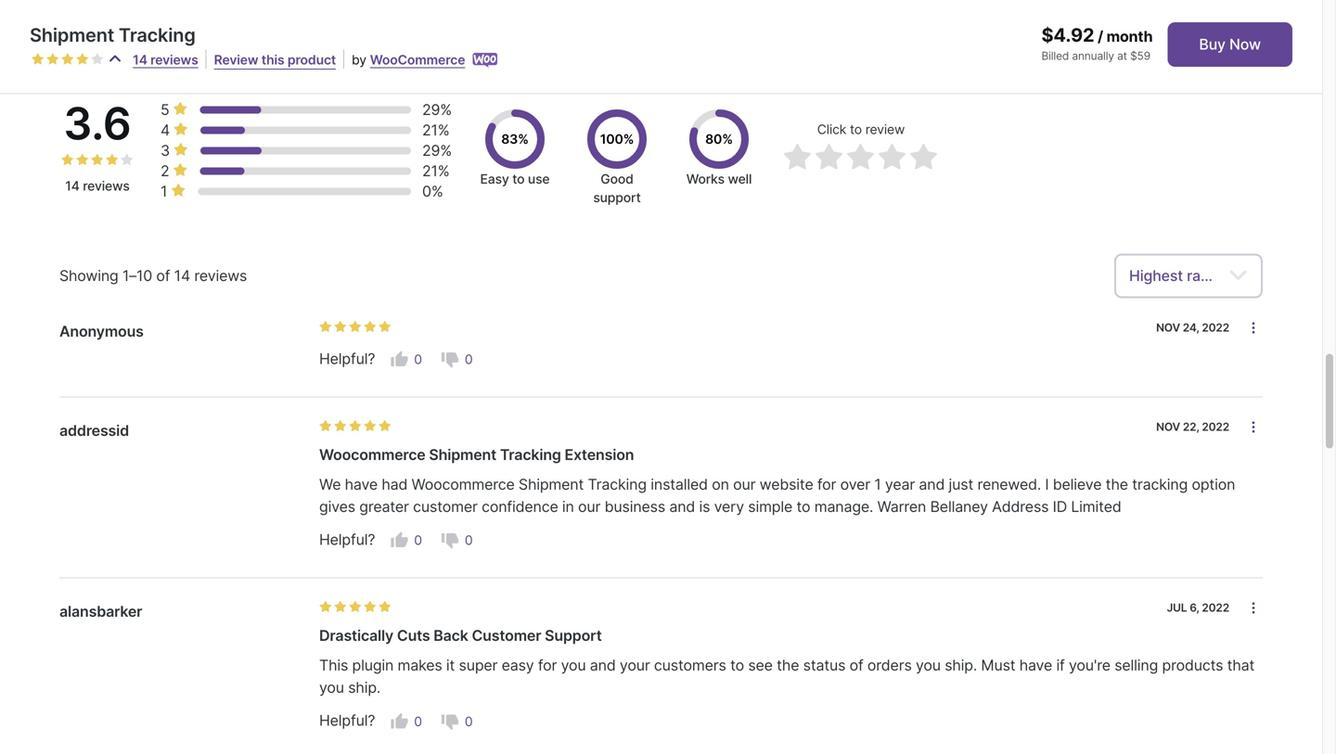 Task type: locate. For each thing, give the bounding box(es) containing it.
1 vertical spatial nov
[[1157, 420, 1181, 434]]

customer up "14 reviews" link
[[59, 11, 181, 47]]

open options menu image
[[1246, 320, 1261, 335], [1246, 601, 1261, 616]]

1 horizontal spatial rate product 2 stars image
[[334, 601, 347, 614]]

0 for vote up image
[[414, 533, 422, 549]]

1 vertical spatial 2022
[[1202, 420, 1230, 434]]

use
[[528, 171, 550, 187]]

1 vertical spatial 14
[[65, 178, 80, 194]]

buy now
[[1199, 35, 1261, 53]]

2 open options menu image from the top
[[1246, 601, 1261, 616]]

0 for 1st the vote down image from the top of the page
[[465, 352, 473, 368]]

to inside we have had woocommerce shipment tracking installed on our website for over 1 year and just renewed. i believe the tracking option gives greater customer confidence in our business and is very simple to manage.  warren bellaney address id limited
[[797, 498, 811, 516]]

shipment tracking
[[30, 24, 195, 46]]

2022 right 24,
[[1202, 321, 1230, 334]]

4
[[161, 121, 170, 139]]

buy
[[1199, 35, 1226, 53]]

2 vertical spatial rate product 4 stars image
[[364, 601, 377, 614]]

of right status
[[850, 657, 864, 675]]

shipment up 'customer'
[[429, 446, 497, 464]]

confidence
[[482, 498, 558, 516]]

2 vertical spatial rate product 2 stars image
[[334, 601, 347, 614]]

very
[[714, 498, 744, 516]]

woocommerce
[[370, 52, 465, 68]]

1 vertical spatial ship.
[[348, 679, 381, 697]]

rate product 4 stars image
[[106, 153, 119, 166], [364, 320, 377, 333], [364, 601, 377, 614]]

rate product 1 star image
[[32, 53, 45, 66], [61, 153, 74, 166], [319, 320, 332, 333], [319, 420, 332, 433]]

0 vertical spatial 21%
[[422, 121, 450, 139]]

14 reviews
[[133, 52, 198, 68], [65, 178, 130, 194]]

business
[[605, 498, 665, 516]]

0 horizontal spatial 14 reviews
[[65, 178, 130, 194]]

2 vertical spatial vote down image
[[441, 713, 459, 731]]

have inside we have had woocommerce shipment tracking installed on our website for over 1 year and just renewed. i believe the tracking option gives greater customer confidence in our business and is very simple to manage.  warren bellaney address id limited
[[345, 476, 378, 494]]

nov left 24,
[[1156, 321, 1180, 334]]

rate product 1 star image for addressid
[[319, 420, 332, 433]]

0 vertical spatial 1
[[161, 182, 167, 200]]

21% for 4
[[422, 121, 450, 139]]

to
[[850, 122, 862, 137], [512, 171, 525, 187], [797, 498, 811, 516], [730, 657, 744, 675]]

1 vote up image from the top
[[390, 350, 409, 369]]

4 stars, 21% of reviews element
[[161, 120, 192, 140]]

vote down image for cuts
[[441, 713, 459, 731]]

by
[[352, 52, 367, 68]]

0 vertical spatial 14
[[133, 52, 147, 68]]

24,
[[1183, 321, 1200, 334]]

1 vertical spatial rate product 2 stars image
[[334, 320, 347, 333]]

review
[[214, 52, 258, 68]]

rate product 3 stars image up the drastically
[[349, 601, 362, 614]]

of right 1–10
[[156, 267, 170, 285]]

helpful? for woocommerce shipment tracking extension
[[319, 531, 375, 549]]

1 horizontal spatial for
[[818, 476, 836, 494]]

2 horizontal spatial tracking
[[588, 476, 647, 494]]

rate product 4 stars image
[[76, 53, 89, 66], [878, 143, 908, 173], [364, 420, 377, 433]]

vote up image
[[390, 350, 409, 369], [390, 713, 409, 731]]

tracking up "14 reviews" link
[[119, 24, 195, 46]]

you
[[561, 657, 586, 675], [916, 657, 941, 675], [319, 679, 344, 697]]

3 vote down image from the top
[[441, 713, 459, 731]]

1 vertical spatial 1
[[875, 476, 881, 494]]

1 vertical spatial of
[[850, 657, 864, 675]]

rate product 5 stars image for addressid
[[379, 420, 392, 433]]

over
[[840, 476, 871, 494]]

21% for 2
[[422, 162, 450, 180]]

0%
[[422, 182, 443, 200]]

2 horizontal spatial shipment
[[519, 476, 584, 494]]

1 vertical spatial vote down image
[[441, 532, 459, 550]]

you down this
[[319, 679, 344, 697]]

1–10
[[122, 267, 152, 285]]

alansbarker
[[59, 603, 142, 621]]

2022 right 6,
[[1202, 602, 1230, 615]]

woocommerce inside we have had woocommerce shipment tracking installed on our website for over 1 year and just renewed. i believe the tracking option gives greater customer confidence in our business and is very simple to manage.  warren bellaney address id limited
[[412, 476, 515, 494]]

0 vertical spatial 2022
[[1202, 321, 1230, 334]]

shipment up 3.6
[[30, 24, 114, 46]]

easy
[[502, 657, 534, 675]]

1 vertical spatial for
[[538, 657, 557, 675]]

1 horizontal spatial 14 reviews
[[133, 52, 198, 68]]

2 vertical spatial shipment
[[519, 476, 584, 494]]

woocommerce up 'customer'
[[412, 476, 515, 494]]

woocommerce
[[319, 446, 426, 464], [412, 476, 515, 494]]

14 reviews down customer reviews
[[133, 52, 198, 68]]

drastically
[[319, 627, 394, 645]]

rate product 2 stars image
[[76, 153, 89, 166], [334, 320, 347, 333], [334, 420, 347, 433]]

and left is
[[669, 498, 695, 516]]

this plugin makes it super easy for you and your customers to see the status of orders you ship. must have if you're selling products that you ship.
[[319, 657, 1255, 697]]

1 horizontal spatial 1
[[875, 476, 881, 494]]

the inside this plugin makes it super easy for you and your customers to see the status of orders you ship. must have if you're selling products that you ship.
[[777, 657, 799, 675]]

tracking
[[119, 24, 195, 46], [500, 446, 561, 464], [588, 476, 647, 494]]

vote down image
[[441, 350, 459, 369], [441, 532, 459, 550], [441, 713, 459, 731]]

rate product 1 star image right well at the right
[[783, 143, 813, 173]]

and left just
[[919, 476, 945, 494]]

reviews down customer reviews
[[150, 52, 198, 68]]

2 vertical spatial tracking
[[588, 476, 647, 494]]

2 29% from the top
[[422, 141, 452, 159]]

reviews
[[188, 11, 284, 47], [150, 52, 198, 68], [83, 178, 130, 194], [194, 267, 247, 285]]

1 horizontal spatial rate product 1 star image
[[783, 143, 813, 173]]

0 horizontal spatial ship.
[[348, 679, 381, 697]]

for inside we have had woocommerce shipment tracking installed on our website for over 1 year and just renewed. i believe the tracking option gives greater customer confidence in our business and is very simple to manage.  warren bellaney address id limited
[[818, 476, 836, 494]]

we
[[319, 476, 341, 494]]

1 vertical spatial tracking
[[500, 446, 561, 464]]

1 vote down image from the top
[[441, 350, 459, 369]]

2 2022 from the top
[[1202, 420, 1230, 434]]

1 vertical spatial 14 reviews
[[65, 178, 130, 194]]

1 horizontal spatial the
[[1106, 476, 1128, 494]]

1 vertical spatial 29%
[[422, 141, 452, 159]]

click to review
[[817, 122, 905, 137]]

$4.92
[[1042, 24, 1095, 46]]

greater
[[359, 498, 409, 516]]

rate product 4 stars image for anonymous
[[364, 320, 377, 333]]

1 vertical spatial helpful?
[[319, 531, 375, 549]]

0 vertical spatial shipment
[[30, 24, 114, 46]]

2 stars, 21% of reviews element
[[161, 161, 192, 181]]

1 2022 from the top
[[1202, 321, 1230, 334]]

0 vertical spatial open options menu image
[[1246, 320, 1261, 335]]

1 rate product 3 stars image from the top
[[349, 420, 362, 433]]

2 vertical spatial helpful?
[[319, 712, 375, 730]]

2 nov from the top
[[1157, 420, 1181, 434]]

$59
[[1130, 49, 1151, 63]]

1 horizontal spatial of
[[850, 657, 864, 675]]

for right easy
[[538, 657, 557, 675]]

simple
[[748, 498, 793, 516]]

29% up 0%
[[422, 141, 452, 159]]

0 horizontal spatial for
[[538, 657, 557, 675]]

0 vertical spatial have
[[345, 476, 378, 494]]

2022 for we have had woocommerce shipment tracking installed on our website for over 1 year and just renewed. i believe the tracking option gives greater customer confidence in our business and is very simple to manage.  warren bellaney address id limited
[[1202, 420, 1230, 434]]

address
[[992, 498, 1049, 516]]

for up 'manage.'
[[818, 476, 836, 494]]

rate product 4 stars image down review
[[878, 143, 908, 173]]

0 horizontal spatial have
[[345, 476, 378, 494]]

0 vertical spatial rate product 1 star image
[[783, 143, 813, 173]]

1 vertical spatial open options menu image
[[1246, 601, 1261, 616]]

29% down the woocommerce link
[[422, 101, 452, 119]]

customers
[[654, 657, 726, 675]]

tracking up confidence
[[500, 446, 561, 464]]

jul 6, 2022
[[1167, 602, 1230, 615]]

1 vertical spatial customer
[[472, 627, 541, 645]]

1 vertical spatial vote up image
[[390, 713, 409, 731]]

1 open options menu image from the top
[[1246, 320, 1261, 335]]

good support
[[593, 171, 641, 205]]

1 vertical spatial 21%
[[422, 162, 450, 180]]

1 vertical spatial rate product 4 stars image
[[364, 320, 377, 333]]

customer reviews
[[59, 11, 284, 47]]

on
[[712, 476, 729, 494]]

0 vertical spatial rate product 4 stars image
[[76, 53, 89, 66]]

shipment up in
[[519, 476, 584, 494]]

reviews left 2
[[83, 178, 130, 194]]

woocommerce up had
[[319, 446, 426, 464]]

ship. down plugin
[[348, 679, 381, 697]]

2 vertical spatial 14
[[174, 267, 190, 285]]

rate product 2 stars image down click
[[815, 143, 845, 173]]

our right in
[[578, 498, 601, 516]]

rate product 1 star image up the drastically
[[319, 601, 332, 614]]

must
[[981, 657, 1016, 675]]

rate product 1 star image
[[783, 143, 813, 173], [319, 601, 332, 614]]

0 horizontal spatial 1
[[161, 182, 167, 200]]

the right see
[[777, 657, 799, 675]]

1
[[161, 182, 167, 200], [875, 476, 881, 494]]

tracking
[[1132, 476, 1188, 494]]

1 vertical spatial rate product 4 stars image
[[878, 143, 908, 173]]

have right we
[[345, 476, 378, 494]]

for
[[818, 476, 836, 494], [538, 657, 557, 675]]

extension
[[565, 446, 634, 464]]

1 vertical spatial rate product 2 stars image
[[815, 143, 845, 173]]

well
[[728, 171, 752, 187]]

you down support on the left of the page
[[561, 657, 586, 675]]

$4.92 / month billed annually at $59
[[1042, 24, 1153, 63]]

rate product 2 stars image down shipment tracking
[[46, 53, 59, 66]]

billed
[[1042, 49, 1069, 63]]

tracking up business
[[588, 476, 647, 494]]

2 vertical spatial rate product 4 stars image
[[364, 420, 377, 433]]

2022 right 22,
[[1202, 420, 1230, 434]]

2 vote up image from the top
[[390, 713, 409, 731]]

helpful?
[[319, 350, 375, 368], [319, 531, 375, 549], [319, 712, 375, 730]]

2 vertical spatial and
[[590, 657, 616, 675]]

1 21% from the top
[[422, 121, 450, 139]]

1 horizontal spatial 14
[[133, 52, 147, 68]]

rate product 2 stars image
[[46, 53, 59, 66], [815, 143, 845, 173], [334, 601, 347, 614]]

review this product button
[[214, 51, 336, 69]]

the
[[1106, 476, 1128, 494], [777, 657, 799, 675]]

rate product 4 stars image up the greater
[[364, 420, 377, 433]]

0 vertical spatial for
[[818, 476, 836, 494]]

rate product 2 stars image up the drastically
[[334, 601, 347, 614]]

of
[[156, 267, 170, 285], [850, 657, 864, 675]]

0 vertical spatial rate product 4 stars image
[[106, 153, 119, 166]]

2 horizontal spatial rate product 4 stars image
[[878, 143, 908, 173]]

rate product 3 stars image
[[61, 53, 74, 66], [846, 143, 876, 173], [91, 153, 104, 166], [349, 320, 362, 333]]

tracking inside we have had woocommerce shipment tracking installed on our website for over 1 year and just renewed. i believe the tracking option gives greater customer confidence in our business and is very simple to manage.  warren bellaney address id limited
[[588, 476, 647, 494]]

0 horizontal spatial the
[[777, 657, 799, 675]]

highest
[[1129, 267, 1183, 285]]

0 horizontal spatial rate product 1 star image
[[319, 601, 332, 614]]

open options menu image for helpful?
[[1246, 320, 1261, 335]]

vote up image for 1st the vote down image from the top of the page
[[390, 350, 409, 369]]

rate product 4 stars image down shipment tracking
[[76, 53, 89, 66]]

and left your on the bottom of the page
[[590, 657, 616, 675]]

0 vertical spatial the
[[1106, 476, 1128, 494]]

ship.
[[945, 657, 977, 675], [348, 679, 381, 697]]

0 horizontal spatial our
[[578, 498, 601, 516]]

1 vertical spatial have
[[1020, 657, 1053, 675]]

1 horizontal spatial have
[[1020, 657, 1053, 675]]

back
[[434, 627, 468, 645]]

addressid
[[59, 422, 129, 440]]

1 star, 0% of reviews element
[[161, 181, 190, 202]]

2 rate product 3 stars image from the top
[[349, 601, 362, 614]]

2 helpful? from the top
[[319, 531, 375, 549]]

2 horizontal spatial you
[[916, 657, 941, 675]]

0 horizontal spatial shipment
[[30, 24, 114, 46]]

have inside this plugin makes it super easy for you and your customers to see the status of orders you ship. must have if you're selling products that you ship.
[[1020, 657, 1053, 675]]

reviews right 1–10
[[194, 267, 247, 285]]

2022 for this plugin makes it super easy for you and your customers to see the status of orders you ship. must have if you're selling products that you ship.
[[1202, 602, 1230, 615]]

open options menu image down angle down image
[[1246, 320, 1261, 335]]

manage.
[[815, 498, 874, 516]]

shipment inside we have had woocommerce shipment tracking installed on our website for over 1 year and just renewed. i believe the tracking option gives greater customer confidence in our business and is very simple to manage.  warren bellaney address id limited
[[519, 476, 584, 494]]

1 horizontal spatial rate product 4 stars image
[[364, 420, 377, 433]]

in
[[562, 498, 574, 516]]

customer
[[59, 11, 181, 47], [472, 627, 541, 645]]

our
[[733, 476, 756, 494], [578, 498, 601, 516]]

2 21% from the top
[[422, 162, 450, 180]]

0 vertical spatial vote down image
[[441, 350, 459, 369]]

/
[[1098, 27, 1104, 45]]

vote up image
[[390, 532, 409, 550]]

2 horizontal spatial rate product 2 stars image
[[815, 143, 845, 173]]

showing
[[59, 267, 118, 285]]

2 horizontal spatial and
[[919, 476, 945, 494]]

0 vertical spatial helpful?
[[319, 350, 375, 368]]

14 down 3.6
[[65, 178, 80, 194]]

0 vertical spatial rate product 3 stars image
[[349, 420, 362, 433]]

to down the website
[[797, 498, 811, 516]]

installed
[[651, 476, 708, 494]]

29%
[[422, 101, 452, 119], [422, 141, 452, 159]]

open options menu image for drastically cuts back customer support
[[1246, 601, 1261, 616]]

0 vertical spatial 14 reviews
[[133, 52, 198, 68]]

customer up easy
[[472, 627, 541, 645]]

14 down shipment tracking
[[133, 52, 147, 68]]

have left if
[[1020, 657, 1053, 675]]

0 horizontal spatial of
[[156, 267, 170, 285]]

1 vertical spatial the
[[777, 657, 799, 675]]

you right orders
[[916, 657, 941, 675]]

0 vertical spatial tracking
[[119, 24, 195, 46]]

0 vertical spatial vote up image
[[390, 350, 409, 369]]

have
[[345, 476, 378, 494], [1020, 657, 1053, 675]]

0 vertical spatial ship.
[[945, 657, 977, 675]]

ship. left must
[[945, 657, 977, 675]]

14 reviews down 3.6
[[65, 178, 130, 194]]

2 vote down image from the top
[[441, 532, 459, 550]]

0 vertical spatial of
[[156, 267, 170, 285]]

3 stars, 29% of reviews element
[[161, 140, 192, 161]]

3 2022 from the top
[[1202, 602, 1230, 615]]

reviews up the review
[[188, 11, 284, 47]]

review
[[866, 122, 905, 137]]

1 vertical spatial woocommerce
[[412, 476, 515, 494]]

rate product 3 stars image up gives at bottom left
[[349, 420, 362, 433]]

rate product 3 stars image
[[349, 420, 362, 433], [349, 601, 362, 614]]

1 left year in the right bottom of the page
[[875, 476, 881, 494]]

warren
[[878, 498, 926, 516]]

rate product 5 stars image
[[91, 53, 104, 66], [121, 153, 134, 166], [379, 320, 392, 333], [379, 420, 392, 433], [379, 601, 392, 614]]

products
[[1162, 657, 1223, 675]]

3 helpful? from the top
[[319, 712, 375, 730]]

the up the limited
[[1106, 476, 1128, 494]]

showing 1–10 of 14 reviews
[[59, 267, 247, 285]]

our right the "on"
[[733, 476, 756, 494]]

1 horizontal spatial tracking
[[500, 446, 561, 464]]

1 nov from the top
[[1156, 321, 1180, 334]]

nov left 22,
[[1157, 420, 1181, 434]]

1 vertical spatial rate product 3 stars image
[[349, 601, 362, 614]]

1 inside we have had woocommerce shipment tracking installed on our website for over 1 year and just renewed. i believe the tracking option gives greater customer confidence in our business and is very simple to manage.  warren bellaney address id limited
[[875, 476, 881, 494]]

1 horizontal spatial our
[[733, 476, 756, 494]]

open options menu image right jul 6, 2022
[[1246, 601, 1261, 616]]

0 vertical spatial nov
[[1156, 321, 1180, 334]]

1 29% from the top
[[422, 101, 452, 119]]

2 vertical spatial rate product 2 stars image
[[334, 420, 347, 433]]

0 horizontal spatial and
[[590, 657, 616, 675]]

1 down 2
[[161, 182, 167, 200]]

0 vertical spatial 29%
[[422, 101, 452, 119]]

14 right 1–10
[[174, 267, 190, 285]]

0 vertical spatial rate product 2 stars image
[[46, 53, 59, 66]]

nov
[[1156, 321, 1180, 334], [1157, 420, 1181, 434]]

to left see
[[730, 657, 744, 675]]

rate product 2 stars image for 3.6
[[76, 153, 89, 166]]

0
[[414, 352, 422, 368], [465, 352, 473, 368], [414, 533, 422, 549], [465, 533, 473, 549], [414, 714, 422, 730], [465, 714, 473, 730]]



Task type: vqa. For each thing, say whether or not it's contained in the screenshot.


Task type: describe. For each thing, give the bounding box(es) containing it.
rate product 5 stars image
[[910, 143, 939, 173]]

open options menu image
[[1246, 420, 1261, 435]]

0 horizontal spatial rate product 2 stars image
[[46, 53, 59, 66]]

selling
[[1115, 657, 1158, 675]]

for inside this plugin makes it super easy for you and your customers to see the status of orders you ship. must have if you're selling products that you ship.
[[538, 657, 557, 675]]

had
[[382, 476, 408, 494]]

good
[[601, 171, 634, 187]]

rate product 1 star image for alansbarker
[[319, 601, 332, 614]]

0 for the vote down image corresponding to cuts
[[465, 714, 473, 730]]

status
[[803, 657, 846, 675]]

your
[[620, 657, 650, 675]]

is
[[699, 498, 710, 516]]

rate product 1 star image for 3.6
[[61, 153, 74, 166]]

to right click
[[850, 122, 862, 137]]

cuts
[[397, 627, 430, 645]]

rate product 4 stars image for 3.6
[[106, 153, 119, 166]]

woocommerce shipment tracking extension
[[319, 446, 634, 464]]

0 vertical spatial our
[[733, 476, 756, 494]]

to left use
[[512, 171, 525, 187]]

super
[[459, 657, 498, 675]]

angle down image
[[1229, 265, 1248, 287]]

0 horizontal spatial rate product 4 stars image
[[76, 53, 89, 66]]

1 horizontal spatial you
[[561, 657, 586, 675]]

developed by woocommerce image
[[473, 53, 498, 68]]

drastically cuts back customer support
[[319, 627, 602, 645]]

anonymous
[[59, 322, 144, 340]]

works
[[687, 171, 725, 187]]

we have had woocommerce shipment tracking installed on our website for over 1 year and just renewed. i believe the tracking option gives greater customer confidence in our business and is very simple to manage.  warren bellaney address id limited
[[319, 476, 1236, 516]]

rate product 1 star image for click to review
[[783, 143, 813, 173]]

1 vertical spatial our
[[578, 498, 601, 516]]

annually
[[1072, 49, 1115, 63]]

rate product 2 stars image for anonymous
[[334, 320, 347, 333]]

0 horizontal spatial 14
[[65, 178, 80, 194]]

believe
[[1053, 476, 1102, 494]]

review this product
[[214, 52, 336, 68]]

the inside we have had woocommerce shipment tracking installed on our website for over 1 year and just renewed. i believe the tracking option gives greater customer confidence in our business and is very simple to manage.  warren bellaney address id limited
[[1106, 476, 1128, 494]]

by woocommerce
[[352, 52, 465, 68]]

rate product 3 stars image for 3.6
[[91, 153, 104, 166]]

orders
[[868, 657, 912, 675]]

highest rated
[[1129, 267, 1224, 285]]

22,
[[1183, 420, 1200, 434]]

you're
[[1069, 657, 1111, 675]]

rate product 5 stars image for anonymous
[[379, 320, 392, 333]]

rate product 2 stars image for addressid
[[334, 420, 347, 433]]

id
[[1053, 498, 1067, 516]]

to inside this plugin makes it super easy for you and your customers to see the status of orders you ship. must have if you're selling products that you ship.
[[730, 657, 744, 675]]

if
[[1057, 657, 1065, 675]]

rate product 5 stars image for 3.6
[[121, 153, 134, 166]]

nov 22, 2022
[[1157, 420, 1230, 434]]

2
[[161, 162, 169, 180]]

easy
[[480, 171, 509, 187]]

at
[[1117, 49, 1127, 63]]

i
[[1045, 476, 1049, 494]]

month
[[1107, 27, 1153, 45]]

vote up image for the vote down image corresponding to cuts
[[390, 713, 409, 731]]

helpful? for drastically cuts back customer support
[[319, 712, 375, 730]]

1 horizontal spatial and
[[669, 498, 695, 516]]

plugin
[[352, 657, 394, 675]]

rate product 3 stars image for click to review
[[846, 143, 876, 173]]

2 horizontal spatial 14
[[174, 267, 190, 285]]

rate product 3 stars image for woocommerce
[[349, 420, 362, 433]]

bellaney
[[930, 498, 988, 516]]

rate product 2 stars image for click to review
[[815, 143, 845, 173]]

now
[[1230, 35, 1261, 53]]

1 horizontal spatial customer
[[472, 627, 541, 645]]

rate product 3 stars image for anonymous
[[349, 320, 362, 333]]

rate product 4 stars image for addressid
[[364, 420, 377, 433]]

1 horizontal spatial ship.
[[945, 657, 977, 675]]

and inside this plugin makes it super easy for you and your customers to see the status of orders you ship. must have if you're selling products that you ship.
[[590, 657, 616, 675]]

works well
[[687, 171, 752, 187]]

support
[[545, 627, 602, 645]]

rate product 4 stars image for alansbarker
[[364, 601, 377, 614]]

buy now link
[[1168, 22, 1293, 67]]

this
[[319, 657, 348, 675]]

see
[[748, 657, 773, 675]]

14 reviews link
[[133, 52, 198, 68]]

0 vertical spatial woocommerce
[[319, 446, 426, 464]]

support
[[593, 190, 641, 205]]

rate product 1 star image for anonymous
[[319, 320, 332, 333]]

nov for woocommerce shipment tracking extension
[[1157, 420, 1181, 434]]

just
[[949, 476, 974, 494]]

29% for 3
[[422, 141, 452, 159]]

1 vertical spatial shipment
[[429, 446, 497, 464]]

nov for helpful?
[[1156, 321, 1180, 334]]

makes
[[398, 657, 442, 675]]

product
[[288, 52, 336, 68]]

rate product 3 stars image for drastically
[[349, 601, 362, 614]]

6,
[[1190, 602, 1200, 615]]

0 for the vote down image associated with shipment
[[465, 533, 473, 549]]

option
[[1192, 476, 1236, 494]]

29% for 5
[[422, 101, 452, 119]]

0 vertical spatial customer
[[59, 11, 181, 47]]

it
[[446, 657, 455, 675]]

of inside this plugin makes it super easy for you and your customers to see the status of orders you ship. must have if you're selling products that you ship.
[[850, 657, 864, 675]]

year
[[885, 476, 915, 494]]

nov 24, 2022
[[1156, 321, 1230, 334]]

0 horizontal spatial you
[[319, 679, 344, 697]]

vote down image for shipment
[[441, 532, 459, 550]]

rate product 2 stars image for alansbarker
[[334, 601, 347, 614]]

5 stars, 29% of reviews element
[[161, 100, 192, 120]]

5
[[161, 101, 169, 119]]

website
[[760, 476, 814, 494]]

customer
[[413, 498, 478, 516]]

3.6
[[63, 96, 132, 150]]

1 helpful? from the top
[[319, 350, 375, 368]]

easy to use
[[480, 171, 550, 187]]

0 vertical spatial and
[[919, 476, 945, 494]]

rate product 5 stars image for alansbarker
[[379, 601, 392, 614]]

that
[[1227, 657, 1255, 675]]

Highest rated field
[[1115, 254, 1263, 298]]

1 inside 1 star, 0% of reviews element
[[161, 182, 167, 200]]

limited
[[1071, 498, 1122, 516]]

this
[[262, 52, 285, 68]]

rated
[[1187, 267, 1224, 285]]

3
[[161, 141, 170, 159]]

0 horizontal spatial tracking
[[119, 24, 195, 46]]

rate product 4 stars image for click to review
[[878, 143, 908, 173]]



